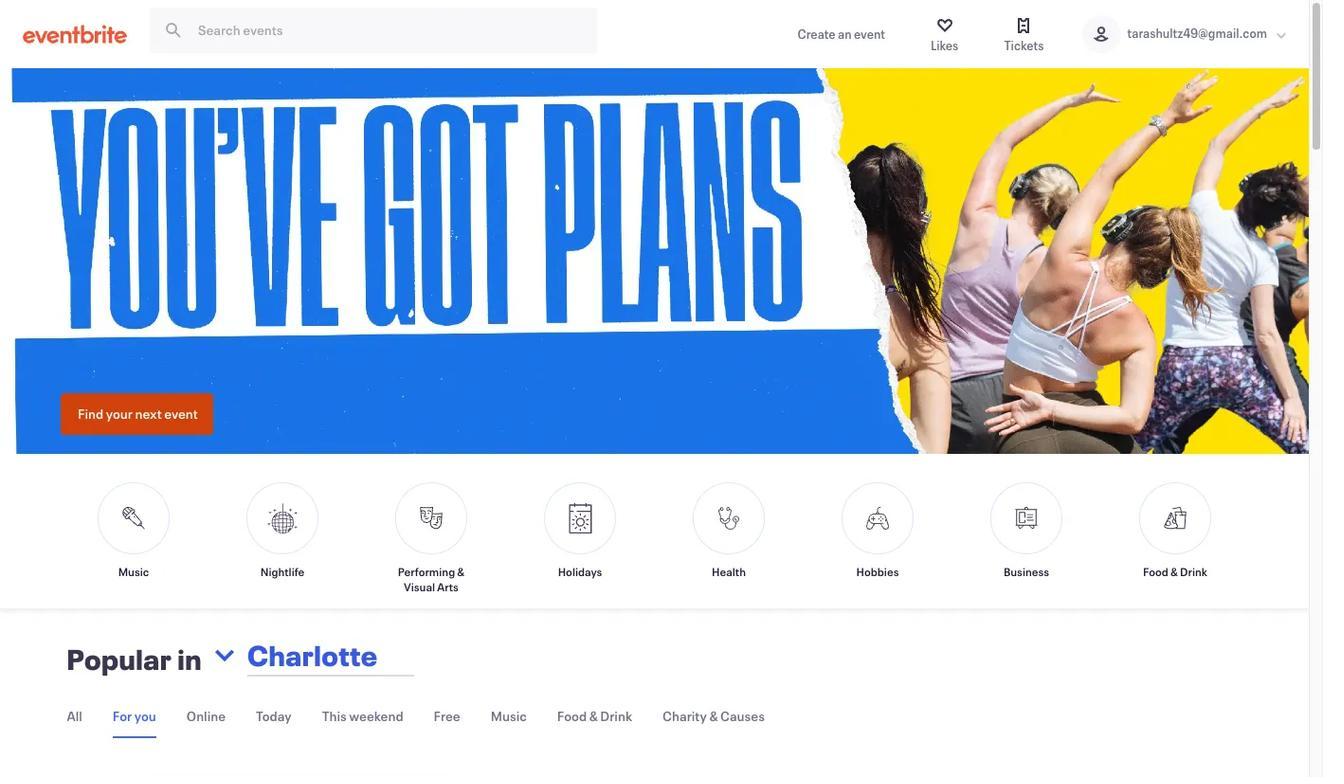 Task type: vqa. For each thing, say whether or not it's contained in the screenshot.
first View more element from the bottom
no



Task type: describe. For each thing, give the bounding box(es) containing it.
all button
[[67, 696, 82, 737]]

tickets
[[1005, 37, 1045, 54]]

holidays
[[558, 565, 602, 580]]

food & drink button
[[557, 696, 632, 737]]

create an event
[[798, 26, 886, 43]]

free
[[434, 708, 461, 726]]

weekend
[[349, 708, 404, 726]]

0 horizontal spatial music
[[118, 565, 149, 580]]

create an event link
[[779, 0, 905, 68]]

all
[[67, 708, 82, 726]]

today button
[[256, 696, 292, 737]]

popular
[[67, 641, 172, 678]]

homepage header image
[[0, 68, 1324, 456]]

1 vertical spatial food & drink
[[557, 708, 632, 726]]

music link
[[86, 483, 181, 595]]

for you button
[[113, 696, 156, 739]]

tickets link
[[986, 0, 1063, 68]]

arts
[[437, 580, 459, 595]]

holidays link
[[533, 483, 628, 595]]

for
[[113, 708, 132, 726]]

music button
[[491, 696, 527, 737]]

popular in
[[67, 641, 202, 678]]

charity
[[663, 708, 707, 726]]

hobbies link
[[831, 483, 925, 595]]

charity & causes
[[663, 708, 765, 726]]

performing & visual arts
[[398, 565, 465, 595]]

business link
[[979, 483, 1074, 595]]

drink inside "button"
[[601, 708, 632, 726]]

online
[[187, 708, 226, 726]]

health link
[[682, 483, 777, 595]]

this weekend button
[[322, 696, 404, 737]]

next
[[135, 405, 162, 423]]

1 vertical spatial music
[[491, 708, 527, 726]]

food inside "food & drink" "button"
[[557, 708, 587, 726]]

this weekend
[[322, 708, 404, 726]]

likes
[[931, 37, 959, 54]]

performing
[[398, 565, 455, 580]]

& inside the performing & visual arts
[[457, 565, 465, 580]]

charity & causes button
[[663, 696, 765, 737]]

tarashultz49@gmail.com
[[1128, 25, 1268, 42]]

online button
[[187, 696, 226, 737]]



Task type: locate. For each thing, give the bounding box(es) containing it.
performing & visual arts link
[[384, 483, 479, 595]]

1 vertical spatial event
[[164, 405, 198, 423]]

1 horizontal spatial event
[[854, 26, 886, 43]]

& inside "button"
[[589, 708, 598, 726]]

0 vertical spatial event
[[854, 26, 886, 43]]

music right free button
[[491, 708, 527, 726]]

None text field
[[242, 626, 591, 687]]

event right an
[[854, 26, 886, 43]]

1 horizontal spatial food
[[1144, 565, 1169, 580]]

0 horizontal spatial drink
[[601, 708, 632, 726]]

causes
[[721, 708, 765, 726]]

an
[[838, 26, 852, 43]]

for you
[[113, 708, 156, 726]]

create
[[798, 26, 836, 43]]

this
[[322, 708, 347, 726]]

nightlife link
[[235, 483, 330, 595]]

find
[[78, 405, 104, 423]]

event
[[854, 26, 886, 43], [164, 405, 198, 423]]

in
[[178, 641, 202, 678]]

likes link
[[912, 0, 978, 68]]

1 vertical spatial drink
[[601, 708, 632, 726]]

0 vertical spatial food
[[1144, 565, 1169, 580]]

0 horizontal spatial food & drink
[[557, 708, 632, 726]]

hobbies
[[857, 565, 899, 580]]

&
[[457, 565, 465, 580], [1171, 565, 1179, 580], [589, 708, 598, 726], [710, 708, 718, 726]]

0 horizontal spatial food
[[557, 708, 587, 726]]

0 vertical spatial drink
[[1181, 565, 1208, 580]]

eventbrite image
[[23, 25, 127, 44]]

event inside find your next event link
[[164, 405, 198, 423]]

find your next event
[[78, 405, 198, 423]]

food & drink
[[1144, 565, 1208, 580], [557, 708, 632, 726]]

food
[[1144, 565, 1169, 580], [557, 708, 587, 726]]

music up popular in
[[118, 565, 149, 580]]

health
[[712, 565, 746, 580]]

1 vertical spatial food
[[557, 708, 587, 726]]

today
[[256, 708, 292, 726]]

event inside create an event link
[[854, 26, 886, 43]]

your
[[106, 405, 133, 423]]

tarashultz49@gmail.com link
[[1063, 0, 1309, 68]]

event right next
[[164, 405, 198, 423]]

nightlife
[[260, 565, 305, 580]]

drink
[[1181, 565, 1208, 580], [601, 708, 632, 726]]

you
[[134, 708, 156, 726]]

0 vertical spatial food & drink
[[1144, 565, 1208, 580]]

0 vertical spatial music
[[118, 565, 149, 580]]

find your next event link
[[61, 394, 213, 436]]

1 horizontal spatial music
[[491, 708, 527, 726]]

free button
[[434, 696, 461, 737]]

food & drink link
[[1128, 483, 1223, 595]]

& inside 'button'
[[710, 708, 718, 726]]

1 horizontal spatial food & drink
[[1144, 565, 1208, 580]]

food inside food & drink link
[[1144, 565, 1169, 580]]

1 horizontal spatial drink
[[1181, 565, 1208, 580]]

music
[[118, 565, 149, 580], [491, 708, 527, 726]]

business
[[1004, 565, 1050, 580]]

0 horizontal spatial event
[[164, 405, 198, 423]]

visual
[[404, 580, 435, 595]]



